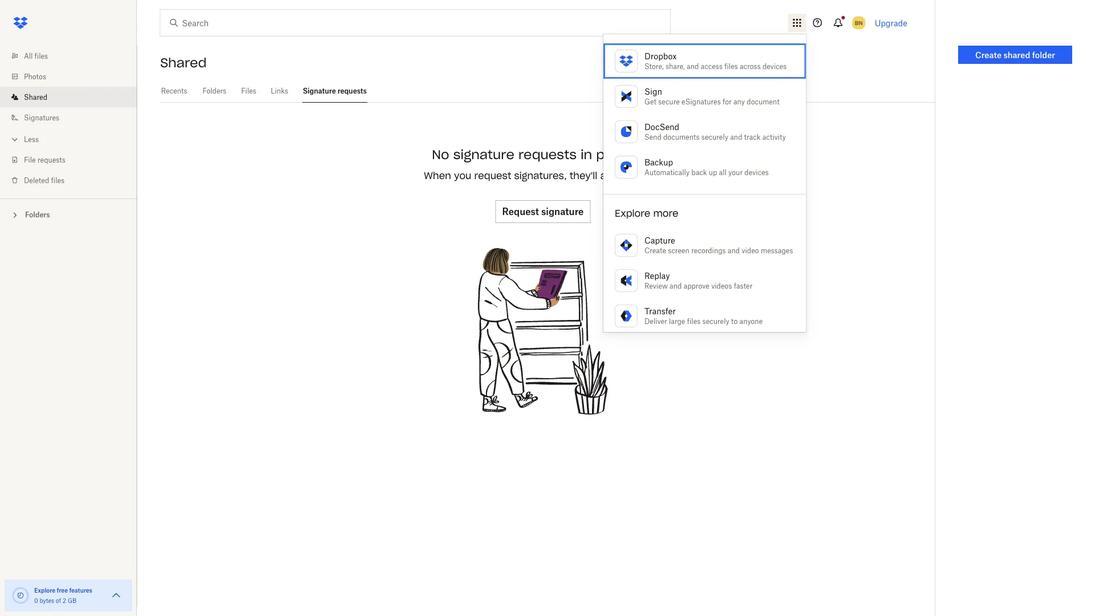 Task type: describe. For each thing, give the bounding box(es) containing it.
when you request signatures, they'll appear here.
[[424, 170, 662, 182]]

shared
[[1004, 50, 1031, 60]]

requests for signature requests
[[338, 87, 367, 95]]

review
[[645, 282, 668, 290]]

recents
[[161, 87, 187, 95]]

progress
[[597, 147, 654, 163]]

recordings
[[692, 246, 726, 255]]

shared link
[[9, 87, 137, 107]]

any
[[734, 97, 745, 106]]

you
[[454, 170, 472, 182]]

across
[[740, 62, 761, 70]]

activity
[[763, 133, 786, 141]]

deleted
[[24, 176, 49, 185]]

explore for explore free features 0 bytes of 2 gb
[[34, 587, 55, 594]]

folders inside tab list
[[203, 87, 226, 95]]

transfer deliver large files securely to anyone
[[645, 306, 763, 326]]

when
[[424, 170, 451, 182]]

backup automatically back up all your devices
[[645, 157, 769, 177]]

store,
[[645, 62, 664, 70]]

shared list item
[[0, 87, 137, 107]]

links
[[271, 87, 288, 95]]

and inside the docsend send documents securely and track activity
[[731, 133, 743, 141]]

up
[[709, 168, 718, 177]]

upgrade
[[875, 18, 908, 28]]

documents
[[664, 133, 700, 141]]

no
[[432, 147, 450, 163]]

photos
[[24, 72, 46, 81]]

deleted files
[[24, 176, 65, 185]]

files inside all files link
[[35, 52, 48, 60]]

docsend
[[645, 122, 680, 132]]

securely inside transfer deliver large files securely to anyone
[[703, 317, 730, 326]]

esignatures
[[682, 97, 721, 106]]

capture create screen recordings and video messages
[[645, 235, 794, 255]]

illustration of an empty shelf image
[[458, 246, 629, 417]]

sign
[[645, 86, 663, 96]]

securely inside the docsend send documents securely and track activity
[[702, 133, 729, 141]]

document
[[747, 97, 780, 106]]

links link
[[271, 80, 289, 101]]

automatically
[[645, 168, 690, 177]]

signature requests
[[303, 87, 367, 95]]

quota usage element
[[11, 587, 30, 605]]

messages
[[761, 246, 794, 255]]

all files
[[24, 52, 48, 60]]

dropbox store, share, and access files across devices
[[645, 51, 787, 70]]

folders button
[[0, 206, 137, 223]]

of
[[56, 597, 61, 604]]

folders inside "button"
[[25, 211, 50, 219]]

2 horizontal spatial requests
[[519, 147, 577, 163]]

features
[[69, 587, 92, 594]]

sign get secure esignatures for any document
[[645, 86, 780, 106]]

files inside deleted files link
[[51, 176, 65, 185]]

explore for explore more
[[615, 207, 651, 219]]

gb
[[68, 597, 77, 604]]

recents link
[[160, 80, 188, 101]]

photos link
[[9, 66, 137, 87]]

requests for file requests
[[38, 156, 66, 164]]

deleted files link
[[9, 170, 137, 191]]

create inside capture create screen recordings and video messages
[[645, 246, 667, 255]]

files link
[[241, 80, 257, 101]]

large
[[669, 317, 686, 326]]

explore more
[[615, 207, 679, 219]]



Task type: vqa. For each thing, say whether or not it's contained in the screenshot.


Task type: locate. For each thing, give the bounding box(es) containing it.
folders left 'files'
[[203, 87, 226, 95]]

dropbox image
[[9, 11, 32, 34]]

get
[[645, 97, 657, 106]]

securely left to
[[703, 317, 730, 326]]

less
[[24, 135, 39, 144]]

0 horizontal spatial shared
[[24, 93, 47, 101]]

files inside dropbox store, share, and access files across devices
[[725, 62, 738, 70]]

1 vertical spatial explore
[[34, 587, 55, 594]]

files right deleted
[[51, 176, 65, 185]]

2
[[63, 597, 66, 604]]

folders
[[203, 87, 226, 95], [25, 211, 50, 219]]

request
[[475, 170, 512, 182]]

devices inside backup automatically back up all your devices
[[745, 168, 769, 177]]

signature requests link
[[302, 80, 368, 101]]

requests right signature
[[338, 87, 367, 95]]

list
[[0, 39, 137, 199]]

1 vertical spatial devices
[[745, 168, 769, 177]]

0 horizontal spatial requests
[[38, 156, 66, 164]]

requests right file
[[38, 156, 66, 164]]

files left across at right
[[725, 62, 738, 70]]

create inside 'button'
[[976, 50, 1002, 60]]

docsend send documents securely and track activity
[[645, 122, 786, 141]]

files
[[241, 87, 256, 95]]

explore free features 0 bytes of 2 gb
[[34, 587, 92, 604]]

0
[[34, 597, 38, 604]]

securely up backup automatically back up all your devices
[[702, 133, 729, 141]]

and inside capture create screen recordings and video messages
[[728, 246, 740, 255]]

0 horizontal spatial folders
[[25, 211, 50, 219]]

0 vertical spatial create
[[976, 50, 1002, 60]]

tab list
[[160, 80, 935, 103]]

shared down photos
[[24, 93, 47, 101]]

shared up the recents "link"
[[160, 55, 207, 71]]

secure
[[659, 97, 680, 106]]

signature
[[454, 147, 515, 163]]

0 horizontal spatial create
[[645, 246, 667, 255]]

less image
[[9, 134, 21, 145]]

capture
[[645, 235, 676, 245]]

shared
[[160, 55, 207, 71], [24, 93, 47, 101]]

access
[[701, 62, 723, 70]]

and
[[687, 62, 699, 70], [731, 133, 743, 141], [728, 246, 740, 255], [670, 282, 682, 290]]

and right "review" at the top right of the page
[[670, 282, 682, 290]]

dropbox
[[645, 51, 677, 61]]

create shared folder
[[976, 50, 1056, 60]]

free
[[57, 587, 68, 594]]

signature
[[303, 87, 336, 95]]

for
[[723, 97, 732, 106]]

backup
[[645, 157, 673, 167]]

back
[[692, 168, 707, 177]]

signatures link
[[9, 107, 137, 128]]

replay
[[645, 271, 670, 281]]

0 vertical spatial devices
[[763, 62, 787, 70]]

approve
[[684, 282, 710, 290]]

explore up bytes
[[34, 587, 55, 594]]

1 horizontal spatial shared
[[160, 55, 207, 71]]

list containing all files
[[0, 39, 137, 199]]

1 horizontal spatial folders
[[203, 87, 226, 95]]

securely
[[702, 133, 729, 141], [703, 317, 730, 326]]

in
[[581, 147, 593, 163]]

devices
[[763, 62, 787, 70], [745, 168, 769, 177]]

videos
[[712, 282, 733, 290]]

and right share,
[[687, 62, 699, 70]]

and left track
[[731, 133, 743, 141]]

1 horizontal spatial requests
[[338, 87, 367, 95]]

requests up when you request signatures, they'll appear here.
[[519, 147, 577, 163]]

deliver
[[645, 317, 668, 326]]

anyone
[[740, 317, 763, 326]]

track
[[745, 133, 761, 141]]

transfer
[[645, 306, 676, 316]]

to
[[732, 317, 738, 326]]

requests
[[338, 87, 367, 95], [519, 147, 577, 163], [38, 156, 66, 164]]

0 vertical spatial explore
[[615, 207, 651, 219]]

your
[[729, 168, 743, 177]]

and inside replay review and approve videos faster
[[670, 282, 682, 290]]

file
[[24, 156, 36, 164]]

folder
[[1033, 50, 1056, 60]]

no signature requests in progress
[[432, 147, 654, 163]]

devices right across at right
[[763, 62, 787, 70]]

create
[[976, 50, 1002, 60], [645, 246, 667, 255]]

0 vertical spatial securely
[[702, 133, 729, 141]]

signatures,
[[515, 170, 567, 182]]

send
[[645, 133, 662, 141]]

1 horizontal spatial explore
[[615, 207, 651, 219]]

bytes
[[40, 597, 54, 604]]

1 vertical spatial securely
[[703, 317, 730, 326]]

all
[[24, 52, 33, 60]]

create shared folder button
[[959, 46, 1073, 64]]

file requests
[[24, 156, 66, 164]]

create left shared
[[976, 50, 1002, 60]]

video
[[742, 246, 759, 255]]

devices inside dropbox store, share, and access files across devices
[[763, 62, 787, 70]]

appear
[[601, 170, 635, 182]]

shared inside list item
[[24, 93, 47, 101]]

file requests link
[[9, 150, 137, 170]]

folders down deleted
[[25, 211, 50, 219]]

signatures
[[24, 113, 59, 122]]

create down capture
[[645, 246, 667, 255]]

faster
[[734, 282, 753, 290]]

explore
[[615, 207, 651, 219], [34, 587, 55, 594]]

0 vertical spatial shared
[[160, 55, 207, 71]]

they'll
[[570, 170, 598, 182]]

files right large
[[688, 317, 701, 326]]

and inside dropbox store, share, and access files across devices
[[687, 62, 699, 70]]

files right all
[[35, 52, 48, 60]]

1 vertical spatial create
[[645, 246, 667, 255]]

all
[[719, 168, 727, 177]]

explore left more
[[615, 207, 651, 219]]

here.
[[638, 170, 662, 182]]

all files link
[[9, 46, 137, 66]]

tab list containing recents
[[160, 80, 935, 103]]

replay review and approve videos faster
[[645, 271, 753, 290]]

0 horizontal spatial explore
[[34, 587, 55, 594]]

0 vertical spatial folders
[[203, 87, 226, 95]]

devices right your
[[745, 168, 769, 177]]

files inside transfer deliver large files securely to anyone
[[688, 317, 701, 326]]

1 horizontal spatial create
[[976, 50, 1002, 60]]

upgrade link
[[875, 18, 908, 28]]

screen
[[668, 246, 690, 255]]

share,
[[666, 62, 685, 70]]

and left video on the right of page
[[728, 246, 740, 255]]

1 vertical spatial shared
[[24, 93, 47, 101]]

1 vertical spatial folders
[[25, 211, 50, 219]]

more
[[654, 207, 679, 219]]

files
[[35, 52, 48, 60], [725, 62, 738, 70], [51, 176, 65, 185], [688, 317, 701, 326]]

explore inside explore free features 0 bytes of 2 gb
[[34, 587, 55, 594]]

folders link
[[202, 80, 227, 101]]



